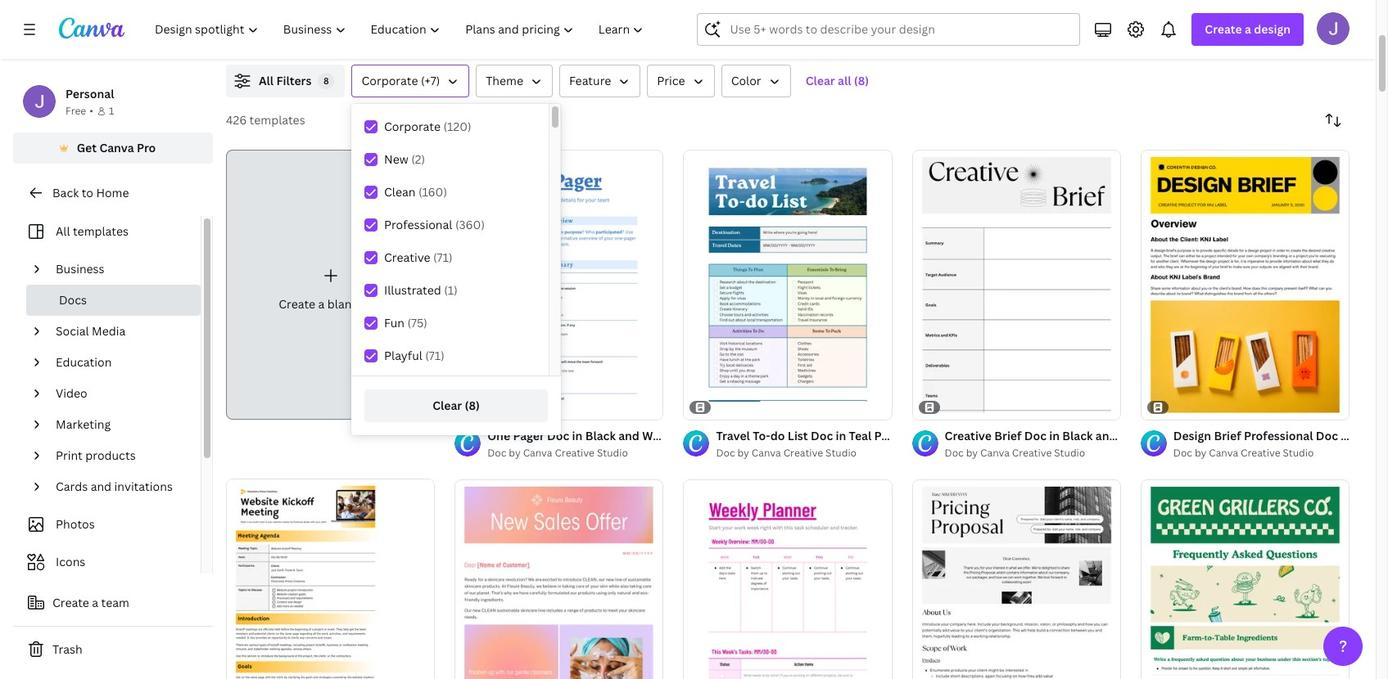 Task type: describe. For each thing, give the bounding box(es) containing it.
filters
[[276, 73, 312, 88]]

(360)
[[455, 217, 485, 233]]

canva for travel to-do list doc in teal pastel green pastel purple vibrant professional style image
[[752, 447, 781, 460]]

clear all (8)
[[806, 73, 869, 88]]

media
[[92, 324, 126, 339]]

1
[[109, 104, 114, 118]]

all templates
[[56, 224, 129, 239]]

blank
[[328, 297, 358, 312]]

clean
[[384, 184, 416, 200]]

color
[[731, 73, 762, 88]]

create a design
[[1205, 21, 1291, 37]]

create for create a blank doc
[[279, 297, 316, 312]]

by for business letter professional doc in salmon light blue gradients style image
[[509, 447, 521, 460]]

creative brief doc in black and white grey editorial style doc by canva creative studio
[[945, 429, 1263, 460]]

creative brief doc in black and white grey editorial style image
[[912, 150, 1121, 420]]

personal
[[66, 86, 114, 102]]

brief
[[995, 429, 1022, 444]]

cards and invitations link
[[49, 472, 191, 503]]

price
[[657, 73, 685, 88]]

black
[[1063, 429, 1093, 444]]

business letter professional doc in salmon light blue gradients style image
[[455, 480, 664, 680]]

clear for clear (8)
[[433, 398, 462, 414]]

by for food & restaurant faqs doc in green cream yellow bold nostalgia style image
[[1195, 447, 1207, 460]]

white
[[1120, 429, 1152, 444]]

(8) inside clear all (8) button
[[854, 73, 869, 88]]

in
[[1050, 429, 1060, 444]]

(1)
[[444, 283, 458, 298]]

top level navigation element
[[144, 13, 658, 46]]

a for team
[[92, 596, 98, 611]]

social media link
[[49, 316, 191, 347]]

one pager doc in black and white blue light blue classic professional style image
[[455, 150, 664, 420]]

(75)
[[408, 315, 427, 331]]

new (2)
[[384, 152, 425, 167]]

get canva pro button
[[13, 133, 213, 164]]

templates for 426 templates
[[250, 112, 305, 128]]

feature
[[569, 73, 611, 88]]

grey
[[1155, 429, 1182, 444]]

travel to-do list doc in teal pastel green pastel purple vibrant professional style image
[[684, 150, 893, 420]]

trash link
[[13, 634, 213, 667]]

cards
[[56, 479, 88, 495]]

studio for food & restaurant faqs doc in green cream yellow bold nostalgia style image
[[1283, 447, 1314, 460]]

clear (8) button
[[365, 390, 548, 423]]

doc by canva creative studio link for food & restaurant faqs doc in green cream yellow bold nostalgia style image
[[1174, 446, 1350, 462]]

feature button
[[560, 65, 641, 97]]

all templates link
[[23, 216, 191, 247]]

426
[[226, 112, 247, 128]]

fun
[[384, 315, 405, 331]]

education link
[[49, 347, 191, 379]]

doc by canva creative studio link for business letter professional doc in salmon light blue gradients style image
[[488, 446, 664, 462]]

back
[[52, 185, 79, 201]]

icons link
[[23, 547, 191, 578]]

doc by canva creative studio link for pricing proposal professional doc in white black grey sleek monochrome style image at the bottom
[[945, 446, 1121, 462]]

8 filter options selected element
[[318, 73, 335, 89]]

create for create a team
[[52, 596, 89, 611]]

print products
[[56, 448, 136, 464]]

create a blank doc element
[[226, 150, 435, 420]]

to
[[82, 185, 93, 201]]

fun (75)
[[384, 315, 427, 331]]

create a design button
[[1192, 13, 1304, 46]]

photos
[[56, 517, 95, 533]]

kickoff meeting doc in orange black white professional gradients style image
[[226, 479, 435, 680]]

create a team button
[[13, 587, 213, 620]]

playful (71)
[[384, 348, 445, 364]]

canva inside button
[[99, 140, 134, 156]]

a for design
[[1245, 21, 1252, 37]]

get
[[77, 140, 97, 156]]

create for create a design
[[1205, 21, 1243, 37]]

clean (160)
[[384, 184, 447, 200]]

(160)
[[419, 184, 447, 200]]

corporate (+7)
[[362, 73, 440, 88]]

photos link
[[23, 510, 191, 541]]

clear (8)
[[433, 398, 480, 414]]

create a team
[[52, 596, 129, 611]]

canva for one pager doc in black and white blue light blue classic professional style image
[[523, 447, 553, 460]]

doc by canva creative studio for business letter professional doc in salmon light blue gradients style image
[[488, 447, 628, 460]]

studio inside creative brief doc in black and white grey editorial style doc by canva creative studio
[[1055, 447, 1086, 460]]

studio for weekly planner doc in magenta light pink vibrant professional style image
[[826, 447, 857, 460]]

all
[[838, 73, 852, 88]]

clear for clear all (8)
[[806, 73, 835, 88]]

marketing link
[[49, 410, 191, 441]]

(8) inside clear (8) button
[[465, 398, 480, 414]]

video
[[56, 386, 87, 401]]

weekly planner doc in magenta light pink vibrant professional style image
[[684, 480, 893, 680]]

get canva pro
[[77, 140, 156, 156]]

design
[[1255, 21, 1291, 37]]

professional (360)
[[384, 217, 485, 233]]

jacob simon image
[[1317, 12, 1350, 45]]

a for blank
[[318, 297, 325, 312]]

docs
[[59, 292, 87, 308]]

print
[[56, 448, 83, 464]]

doc by canva creative studio for food & restaurant faqs doc in green cream yellow bold nostalgia style image
[[1174, 447, 1314, 460]]

video link
[[49, 379, 191, 410]]



Task type: locate. For each thing, give the bounding box(es) containing it.
by for weekly planner doc in magenta light pink vibrant professional style image
[[738, 447, 750, 460]]

1 vertical spatial a
[[318, 297, 325, 312]]

0 horizontal spatial clear
[[433, 398, 462, 414]]

creative brief doc in black and white grey editorial style link
[[945, 428, 1263, 446]]

corporate up (2)
[[384, 119, 441, 134]]

4 by from the left
[[1195, 447, 1207, 460]]

1 doc by canva creative studio from the left
[[488, 447, 628, 460]]

(71) for creative (71)
[[433, 250, 453, 265]]

templates
[[250, 112, 305, 128], [73, 224, 129, 239]]

corporate for corporate (120)
[[384, 119, 441, 134]]

doc by canva creative studio link
[[488, 446, 664, 462], [716, 446, 893, 462], [945, 446, 1121, 462], [1174, 446, 1350, 462]]

2 horizontal spatial create
[[1205, 21, 1243, 37]]

(8)
[[854, 73, 869, 88], [465, 398, 480, 414]]

back to home link
[[13, 177, 213, 210]]

templates down back to home
[[73, 224, 129, 239]]

home
[[96, 185, 129, 201]]

clear
[[806, 73, 835, 88], [433, 398, 462, 414]]

4 studio from the left
[[1283, 447, 1314, 460]]

doc by canva creative studio for weekly planner doc in magenta light pink vibrant professional style image
[[716, 447, 857, 460]]

studio for business letter professional doc in salmon light blue gradients style image
[[597, 447, 628, 460]]

trash
[[52, 642, 82, 658]]

and right cards in the bottom of the page
[[91, 479, 112, 495]]

doc
[[360, 297, 383, 312], [1025, 429, 1047, 444], [488, 447, 507, 460], [716, 447, 735, 460], [945, 447, 964, 460], [1174, 447, 1193, 460]]

1 horizontal spatial clear
[[806, 73, 835, 88]]

1 studio from the left
[[597, 447, 628, 460]]

all down back
[[56, 224, 70, 239]]

clear down playful (71)
[[433, 398, 462, 414]]

free
[[66, 104, 86, 118]]

products
[[85, 448, 136, 464]]

business link
[[49, 254, 191, 285]]

all for all filters
[[259, 73, 274, 88]]

create left blank
[[279, 297, 316, 312]]

corporate left (+7) on the top left of the page
[[362, 73, 418, 88]]

cards and invitations
[[56, 479, 173, 495]]

new
[[384, 152, 409, 167]]

by
[[509, 447, 521, 460], [738, 447, 750, 460], [967, 447, 978, 460], [1195, 447, 1207, 460]]

social
[[56, 324, 89, 339]]

426 templates
[[226, 112, 305, 128]]

0 horizontal spatial a
[[92, 596, 98, 611]]

marketing
[[56, 417, 111, 433]]

creative (71)
[[384, 250, 453, 265]]

a left team
[[92, 596, 98, 611]]

(120)
[[444, 119, 472, 134]]

corporate (+7) button
[[352, 65, 470, 97]]

2 vertical spatial a
[[92, 596, 98, 611]]

2 doc by canva creative studio link from the left
[[716, 446, 893, 462]]

a left design
[[1245, 21, 1252, 37]]

1 horizontal spatial all
[[259, 73, 274, 88]]

3 studio from the left
[[1055, 447, 1086, 460]]

0 horizontal spatial (8)
[[465, 398, 480, 414]]

pro
[[137, 140, 156, 156]]

and right black on the bottom of page
[[1096, 429, 1117, 444]]

0 vertical spatial all
[[259, 73, 274, 88]]

social media
[[56, 324, 126, 339]]

doc by canva creative studio
[[488, 447, 628, 460], [716, 447, 857, 460], [1174, 447, 1314, 460]]

1 vertical spatial corporate
[[384, 119, 441, 134]]

templates down all filters
[[250, 112, 305, 128]]

1 horizontal spatial (8)
[[854, 73, 869, 88]]

1 vertical spatial templates
[[73, 224, 129, 239]]

8
[[324, 75, 329, 87]]

illustrated
[[384, 283, 441, 298]]

create down icons
[[52, 596, 89, 611]]

theme button
[[476, 65, 553, 97]]

all left filters
[[259, 73, 274, 88]]

(71)
[[433, 250, 453, 265], [425, 348, 445, 364]]

(71) for playful (71)
[[425, 348, 445, 364]]

icons
[[56, 555, 85, 570]]

creative
[[384, 250, 431, 265], [945, 429, 992, 444], [555, 447, 595, 460], [784, 447, 823, 460], [1013, 447, 1052, 460], [1241, 447, 1281, 460]]

2 horizontal spatial doc by canva creative studio
[[1174, 447, 1314, 460]]

1 vertical spatial create
[[279, 297, 316, 312]]

0 vertical spatial corporate
[[362, 73, 418, 88]]

0 horizontal spatial create
[[52, 596, 89, 611]]

1 horizontal spatial doc by canva creative studio
[[716, 447, 857, 460]]

canva inside creative brief doc in black and white grey editorial style doc by canva creative studio
[[981, 447, 1010, 460]]

doc by canva creative studio link for weekly planner doc in magenta light pink vibrant professional style image
[[716, 446, 893, 462]]

(71) right playful
[[425, 348, 445, 364]]

1 horizontal spatial create
[[279, 297, 316, 312]]

all for all templates
[[56, 224, 70, 239]]

education
[[56, 355, 112, 370]]

a inside dropdown button
[[1245, 21, 1252, 37]]

1 by from the left
[[509, 447, 521, 460]]

style
[[1235, 429, 1263, 444]]

back to home
[[52, 185, 129, 201]]

canva
[[99, 140, 134, 156], [523, 447, 553, 460], [752, 447, 781, 460], [981, 447, 1010, 460], [1209, 447, 1239, 460]]

0 vertical spatial (8)
[[854, 73, 869, 88]]

professional
[[384, 217, 453, 233]]

color button
[[721, 65, 791, 97]]

1 horizontal spatial templates
[[250, 112, 305, 128]]

illustrated (1)
[[384, 283, 458, 298]]

1 horizontal spatial and
[[1096, 429, 1117, 444]]

create a blank doc
[[279, 297, 383, 312]]

theme
[[486, 73, 524, 88]]

create inside button
[[52, 596, 89, 611]]

create inside dropdown button
[[1205, 21, 1243, 37]]

3 by from the left
[[967, 447, 978, 460]]

create
[[1205, 21, 1243, 37], [279, 297, 316, 312], [52, 596, 89, 611]]

1 vertical spatial and
[[91, 479, 112, 495]]

team
[[101, 596, 129, 611]]

0 vertical spatial and
[[1096, 429, 1117, 444]]

None search field
[[698, 13, 1081, 46]]

food & restaurant faqs doc in green cream yellow bold nostalgia style image
[[1141, 480, 1350, 680]]

2 doc by canva creative studio from the left
[[716, 447, 857, 460]]

Sort by button
[[1317, 104, 1350, 137]]

0 vertical spatial create
[[1205, 21, 1243, 37]]

0 vertical spatial clear
[[806, 73, 835, 88]]

a inside button
[[92, 596, 98, 611]]

0 horizontal spatial and
[[91, 479, 112, 495]]

2 horizontal spatial a
[[1245, 21, 1252, 37]]

templates for all templates
[[73, 224, 129, 239]]

corporate for corporate (+7)
[[362, 73, 418, 88]]

(+7)
[[421, 73, 440, 88]]

create a blank doc link
[[226, 150, 435, 420]]

price button
[[648, 65, 715, 97]]

print products link
[[49, 441, 191, 472]]

1 doc by canva creative studio link from the left
[[488, 446, 664, 462]]

by inside creative brief doc in black and white grey editorial style doc by canva creative studio
[[967, 447, 978, 460]]

1 horizontal spatial a
[[318, 297, 325, 312]]

corporate
[[362, 73, 418, 88], [384, 119, 441, 134]]

0 horizontal spatial doc by canva creative studio
[[488, 447, 628, 460]]

invitations
[[114, 479, 173, 495]]

pricing proposal professional doc in white black grey sleek monochrome style image
[[912, 480, 1121, 680]]

0 vertical spatial templates
[[250, 112, 305, 128]]

corporate inside button
[[362, 73, 418, 88]]

1 vertical spatial clear
[[433, 398, 462, 414]]

•
[[90, 104, 93, 118]]

1 vertical spatial (8)
[[465, 398, 480, 414]]

clear all (8) button
[[798, 65, 877, 97]]

playful
[[384, 348, 423, 364]]

and
[[1096, 429, 1117, 444], [91, 479, 112, 495]]

editorial
[[1184, 429, 1232, 444]]

2 studio from the left
[[826, 447, 857, 460]]

all filters
[[259, 73, 312, 88]]

all inside 'link'
[[56, 224, 70, 239]]

1 vertical spatial all
[[56, 224, 70, 239]]

and inside creative brief doc in black and white grey editorial style doc by canva creative studio
[[1096, 429, 1117, 444]]

0 horizontal spatial templates
[[73, 224, 129, 239]]

templates inside all templates 'link'
[[73, 224, 129, 239]]

clear left all
[[806, 73, 835, 88]]

design brief professional doc in yellow black grey bold modern style image
[[1141, 150, 1350, 420]]

(2)
[[411, 152, 425, 167]]

canva for design brief professional doc in yellow black grey bold modern style image
[[1209, 447, 1239, 460]]

4 doc by canva creative studio link from the left
[[1174, 446, 1350, 462]]

0 vertical spatial a
[[1245, 21, 1252, 37]]

0 vertical spatial (71)
[[433, 250, 453, 265]]

corporate (120)
[[384, 119, 472, 134]]

Search search field
[[730, 14, 1070, 45]]

business
[[56, 261, 105, 277]]

all
[[259, 73, 274, 88], [56, 224, 70, 239]]

1 vertical spatial (71)
[[425, 348, 445, 364]]

2 vertical spatial create
[[52, 596, 89, 611]]

(71) up (1)
[[433, 250, 453, 265]]

create left design
[[1205, 21, 1243, 37]]

free •
[[66, 104, 93, 118]]

0 horizontal spatial all
[[56, 224, 70, 239]]

a left blank
[[318, 297, 325, 312]]

3 doc by canva creative studio link from the left
[[945, 446, 1121, 462]]

studio
[[597, 447, 628, 460], [826, 447, 857, 460], [1055, 447, 1086, 460], [1283, 447, 1314, 460]]

2 by from the left
[[738, 447, 750, 460]]

3 doc by canva creative studio from the left
[[1174, 447, 1314, 460]]



Task type: vqa. For each thing, say whether or not it's contained in the screenshot.
Follow
no



